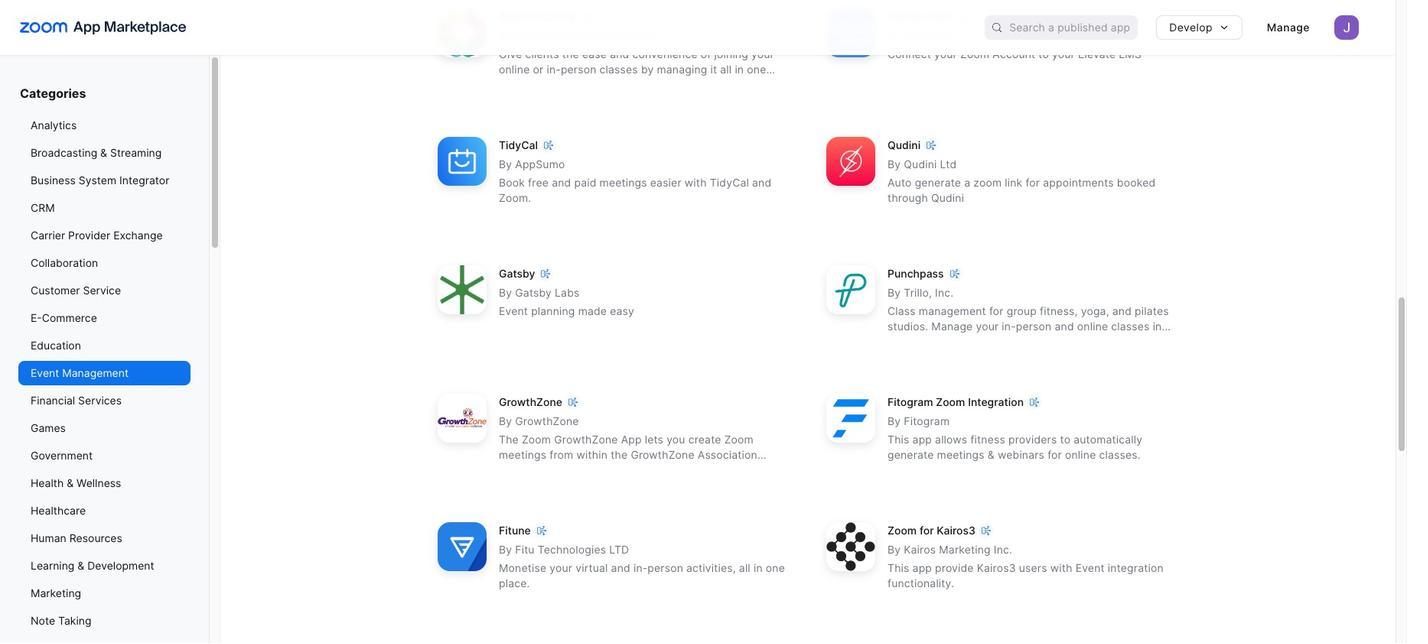 Task type: locate. For each thing, give the bounding box(es) containing it.
search a published app element
[[985, 15, 1138, 40]]

1 horizontal spatial to
[[1060, 433, 1071, 446]]

1 vertical spatial inc.
[[935, 286, 954, 299]]

1 horizontal spatial manage
[[1267, 21, 1310, 34]]

wellness down government link
[[77, 477, 121, 490]]

1 vertical spatial lms
[[1119, 48, 1142, 61]]

0 horizontal spatial manage
[[932, 320, 973, 333]]

by up connect
[[888, 29, 901, 42]]

with inside the by appsumo book free and paid meetings easier with tidycal and zoom.
[[685, 176, 707, 189]]

by inside by wellness living systems inc. give clients the ease and convenience of joining your online or in-person classes by managing it all in one place with wellnessliving's integration.
[[499, 29, 512, 42]]

online down automatically
[[1065, 449, 1096, 462]]

to right the account
[[1039, 48, 1049, 61]]

association
[[698, 449, 758, 462]]

tidycal
[[499, 139, 538, 152], [710, 176, 749, 189]]

your inside by wellness living systems inc. give clients the ease and convenience of joining your online or in-person classes by managing it all in one place with wellnessliving's integration.
[[752, 48, 774, 61]]

this left allows
[[888, 433, 910, 446]]

generate down fitogram zoom integration in the right of the page
[[888, 449, 934, 462]]

zoom
[[974, 176, 1002, 189]]

by inside by gatsby labs event planning made easy
[[499, 286, 512, 299]]

marketing
[[939, 544, 991, 557], [31, 587, 81, 600]]

fitogram up allows
[[904, 415, 950, 428]]

tidycal up appsumo at the top
[[499, 139, 538, 152]]

0 horizontal spatial in-
[[547, 63, 561, 76]]

classes inside by trillo, inc. class management for group fitness, yoga, and pilates studios.  manage your in-person and online classes in one place.
[[1112, 320, 1150, 333]]

1 horizontal spatial the
[[611, 449, 628, 462]]

2 horizontal spatial inc.
[[994, 544, 1013, 557]]

one right "activities,"
[[766, 562, 785, 575]]

2 this from the top
[[888, 562, 910, 575]]

wellness up clients at the top left of the page
[[515, 29, 561, 42]]

inc. inside by wellness living systems inc. give clients the ease and convenience of joining your online or in-person classes by managing it all in one place with wellnessliving's integration.
[[645, 29, 663, 42]]

all right "activities,"
[[739, 562, 751, 575]]

meetings inside by fitogram this app allows fitness providers to automatically generate meetings & webinars for online classes.
[[937, 449, 985, 462]]

you
[[667, 433, 685, 446]]

lets
[[645, 433, 664, 446]]

classes for convenience
[[600, 63, 638, 76]]

zoom left the account
[[960, 48, 990, 61]]

government
[[31, 449, 93, 462]]

human resources
[[31, 532, 122, 545]]

0 horizontal spatial inc.
[[645, 29, 663, 42]]

place. down monetise
[[499, 577, 530, 590]]

0 horizontal spatial person
[[561, 63, 597, 76]]

growthzone down lets
[[631, 449, 695, 462]]

account
[[993, 48, 1036, 61]]

1 vertical spatial marketing
[[31, 587, 81, 600]]

0 vertical spatial lms
[[928, 10, 951, 23]]

the down 'app'
[[611, 449, 628, 462]]

meetings down allows
[[937, 449, 985, 462]]

0 horizontal spatial the
[[562, 48, 579, 61]]

kairos3 left users
[[977, 562, 1016, 575]]

broadcasting & streaming
[[31, 146, 162, 159]]

give
[[499, 48, 522, 61]]

activities,
[[687, 562, 736, 575]]

in- inside by fitu technologies ltd monetise your virtual and in-person activities, all in one place.
[[634, 562, 648, 575]]

0 horizontal spatial in
[[735, 63, 744, 76]]

0 vertical spatial event
[[499, 305, 528, 318]]

0 vertical spatial wellness
[[515, 29, 561, 42]]

in- right or
[[547, 63, 561, 76]]

1 horizontal spatial in
[[754, 562, 763, 575]]

and inside by fitu technologies ltd monetise your virtual and in-person activities, all in one place.
[[611, 562, 630, 575]]

meetings for fitogram zoom integration
[[937, 449, 985, 462]]

0 vertical spatial in
[[735, 63, 744, 76]]

0 vertical spatial with
[[530, 78, 552, 91]]

by up class
[[888, 286, 901, 299]]

banner containing develop
[[0, 0, 1396, 55]]

by for by wellness living systems inc. give clients the ease and convenience of joining your online or in-person classes by managing it all in one place with wellnessliving's integration.
[[499, 29, 512, 42]]

1 horizontal spatial person
[[648, 562, 683, 575]]

allows
[[935, 433, 968, 446]]

0 vertical spatial all
[[720, 63, 732, 76]]

lms down search text field
[[1119, 48, 1142, 61]]

& for development
[[78, 559, 84, 572]]

note
[[31, 615, 55, 628]]

& down the analytics link at the top of the page
[[100, 146, 107, 159]]

2 vertical spatial inc.
[[994, 544, 1013, 557]]

provide
[[935, 562, 974, 575]]

app
[[913, 433, 932, 446], [913, 562, 932, 575]]

0 vertical spatial in-
[[547, 63, 561, 76]]

2 vertical spatial one
[[766, 562, 785, 575]]

by down fitogram zoom integration in the right of the page
[[888, 415, 901, 428]]

within
[[577, 449, 608, 462]]

0 horizontal spatial kairos3
[[937, 525, 976, 538]]

business system integrator link
[[18, 168, 191, 193]]

management inside by growthzone the zoom growthzone app lets you create zoom meetings from within the growthzone association management software (ams).
[[499, 464, 567, 477]]

with down or
[[530, 78, 552, 91]]

functionality.
[[888, 577, 954, 590]]

with right easier
[[685, 176, 707, 189]]

1 vertical spatial elevate
[[1078, 48, 1116, 61]]

1 vertical spatial the
[[611, 449, 628, 462]]

your down management
[[976, 320, 999, 333]]

develop
[[1170, 21, 1213, 34]]

0 vertical spatial inc.
[[645, 29, 663, 42]]

place. down studios.
[[910, 335, 941, 348]]

0 vertical spatial generate
[[915, 176, 961, 189]]

kairos3 up "provide"
[[937, 525, 976, 538]]

manage inside manage button
[[1267, 21, 1310, 34]]

1 vertical spatial one
[[888, 335, 907, 348]]

event left the planning
[[499, 305, 528, 318]]

your inside by trillo, inc. class management for group fitness, yoga, and pilates studios.  manage your in-person and online classes in one place.
[[976, 320, 999, 333]]

1 vertical spatial fitogram
[[904, 415, 950, 428]]

person
[[561, 63, 597, 76], [1016, 320, 1052, 333], [648, 562, 683, 575]]

by up book
[[499, 158, 512, 171]]

2 horizontal spatial in-
[[1002, 320, 1016, 333]]

healthcare link
[[18, 499, 191, 523]]

education link
[[18, 334, 191, 358]]

it
[[711, 63, 717, 76]]

& inside 'link'
[[100, 146, 107, 159]]

by inside by cadmium connect your zoom account to your elevate lms
[[888, 29, 901, 42]]

1 vertical spatial management
[[499, 464, 567, 477]]

in inside by trillo, inc. class management for group fitness, yoga, and pilates studios.  manage your in-person and online classes in one place.
[[1153, 320, 1162, 333]]

0 vertical spatial one
[[747, 63, 766, 76]]

0 vertical spatial online
[[499, 63, 530, 76]]

1 vertical spatial classes
[[1112, 320, 1150, 333]]

for right "link"
[[1026, 176, 1040, 189]]

service
[[83, 284, 121, 297]]

2 vertical spatial in-
[[634, 562, 648, 575]]

managing
[[657, 63, 707, 76]]

monetise
[[499, 562, 547, 575]]

the down 'living'
[[562, 48, 579, 61]]

0 horizontal spatial lms
[[928, 10, 951, 23]]

1 vertical spatial person
[[1016, 320, 1052, 333]]

1 horizontal spatial management
[[499, 464, 567, 477]]

broadcasting
[[31, 146, 97, 159]]

appsumo
[[515, 158, 565, 171]]

in inside by fitu technologies ltd monetise your virtual and in-person activities, all in one place.
[[754, 562, 763, 575]]

and
[[610, 48, 629, 61], [552, 176, 571, 189], [752, 176, 772, 189], [1113, 305, 1132, 318], [1055, 320, 1074, 333], [611, 562, 630, 575]]

elevate inside by cadmium connect your zoom account to your elevate lms
[[1078, 48, 1116, 61]]

classes inside by wellness living systems inc. give clients the ease and convenience of joining your online or in-person classes by managing it all in one place with wellnessliving's integration.
[[600, 63, 638, 76]]

1 horizontal spatial with
[[685, 176, 707, 189]]

marketing down learning
[[31, 587, 81, 600]]

2 vertical spatial qudini
[[931, 192, 964, 205]]

event management link
[[18, 361, 191, 386]]

easy
[[610, 305, 634, 318]]

0 horizontal spatial classes
[[600, 63, 638, 76]]

0 vertical spatial the
[[562, 48, 579, 61]]

all inside by wellness living systems inc. give clients the ease and convenience of joining your online or in-person classes by managing it all in one place with wellnessliving's integration.
[[720, 63, 732, 76]]

meetings inside the by appsumo book free and paid meetings easier with tidycal and zoom.
[[600, 176, 647, 189]]

zoom
[[960, 48, 990, 61], [936, 396, 965, 409], [522, 433, 551, 446], [725, 433, 754, 446], [888, 525, 917, 538]]

by inside by fitogram this app allows fitness providers to automatically generate meetings & webinars for online classes.
[[888, 415, 901, 428]]

2 app from the top
[[913, 562, 932, 575]]

living
[[564, 29, 595, 42]]

lms up cadmium
[[928, 10, 951, 23]]

inc.
[[645, 29, 663, 42], [935, 286, 954, 299], [994, 544, 1013, 557]]

zoom for kairos3
[[888, 525, 976, 538]]

person inside by fitu technologies ltd monetise your virtual and in-person activities, all in one place.
[[648, 562, 683, 575]]

to right providers on the right bottom of page
[[1060, 433, 1071, 446]]

1 vertical spatial gatsby
[[515, 286, 552, 299]]

by left labs
[[499, 286, 512, 299]]

connect
[[888, 48, 931, 61]]

meetings for growthzone
[[499, 449, 547, 462]]

categories
[[20, 86, 86, 101]]

1 horizontal spatial kairos3
[[977, 562, 1016, 575]]

1 vertical spatial this
[[888, 562, 910, 575]]

financial services
[[31, 394, 122, 407]]

generate inside by qudini ltd auto generate a zoom link for appointments booked through qudini
[[915, 176, 961, 189]]

2 vertical spatial online
[[1065, 449, 1096, 462]]

one down studios.
[[888, 335, 907, 348]]

by for by fitu technologies ltd monetise your virtual and in-person activities, all in one place.
[[499, 544, 512, 557]]

tidycal inside the by appsumo book free and paid meetings easier with tidycal and zoom.
[[710, 176, 749, 189]]

person down group
[[1016, 320, 1052, 333]]

meetings down the
[[499, 449, 547, 462]]

place.
[[910, 335, 941, 348], [499, 577, 530, 590]]

1 horizontal spatial in-
[[634, 562, 648, 575]]

0 vertical spatial gatsby
[[499, 267, 535, 280]]

by inside by fitu technologies ltd monetise your virtual and in-person activities, all in one place.
[[499, 544, 512, 557]]

0 vertical spatial tidycal
[[499, 139, 538, 152]]

1 horizontal spatial classes
[[1112, 320, 1150, 333]]

zoom right the
[[522, 433, 551, 446]]

your
[[752, 48, 774, 61], [935, 48, 957, 61], [1052, 48, 1075, 61], [976, 320, 999, 333], [550, 562, 573, 575]]

classes up wellnessliving's
[[600, 63, 638, 76]]

online for by wellness living systems inc. give clients the ease and convenience of joining your online or in-person classes by managing it all in one place with wellnessliving's integration.
[[499, 63, 530, 76]]

in
[[735, 63, 744, 76], [1153, 320, 1162, 333], [754, 562, 763, 575]]

fitu
[[515, 544, 535, 557]]

yoga,
[[1081, 305, 1109, 318]]

& inside by fitogram this app allows fitness providers to automatically generate meetings & webinars for online classes.
[[988, 449, 995, 462]]

1 vertical spatial generate
[[888, 449, 934, 462]]

1 vertical spatial tidycal
[[710, 176, 749, 189]]

fitness,
[[1040, 305, 1078, 318]]

person left "activities,"
[[648, 562, 683, 575]]

inc. inside by trillo, inc. class management for group fitness, yoga, and pilates studios.  manage your in-person and online classes in one place.
[[935, 286, 954, 299]]

in- right virtual
[[634, 562, 648, 575]]

with right users
[[1051, 562, 1073, 575]]

this
[[888, 433, 910, 446], [888, 562, 910, 575]]

online inside by trillo, inc. class management for group fitness, yoga, and pilates studios.  manage your in-person and online classes in one place.
[[1077, 320, 1108, 333]]

2 horizontal spatial event
[[1076, 562, 1105, 575]]

0 vertical spatial classes
[[600, 63, 638, 76]]

fitness
[[971, 433, 1006, 446]]

1 app from the top
[[913, 433, 932, 446]]

app inside by fitogram this app allows fitness providers to automatically generate meetings & webinars for online classes.
[[913, 433, 932, 446]]

1 horizontal spatial marketing
[[939, 544, 991, 557]]

by appsumo book free and paid meetings easier with tidycal and zoom.
[[499, 158, 772, 205]]

by inside by trillo, inc. class management for group fitness, yoga, and pilates studios.  manage your in-person and online classes in one place.
[[888, 286, 901, 299]]

tidycal right easier
[[710, 176, 749, 189]]

in inside by wellness living systems inc. give clients the ease and convenience of joining your online or in-person classes by managing it all in one place with wellnessliving's integration.
[[735, 63, 744, 76]]

0 vertical spatial management
[[62, 367, 129, 380]]

marketing up "provide"
[[939, 544, 991, 557]]

1 vertical spatial wellness
[[77, 477, 121, 490]]

0 vertical spatial person
[[561, 63, 597, 76]]

online for by fitogram this app allows fitness providers to automatically generate meetings & webinars for online classes.
[[1065, 449, 1096, 462]]

by up give on the left top of the page
[[499, 29, 512, 42]]

1 horizontal spatial lms
[[1119, 48, 1142, 61]]

2 vertical spatial person
[[648, 562, 683, 575]]

app up functionality.
[[913, 562, 932, 575]]

1 vertical spatial all
[[739, 562, 751, 575]]

1 horizontal spatial elevate
[[1078, 48, 1116, 61]]

all right the it on the top right of page
[[720, 63, 732, 76]]

1 vertical spatial in-
[[1002, 320, 1016, 333]]

1 vertical spatial online
[[1077, 320, 1108, 333]]

streaming
[[110, 146, 162, 159]]

2 horizontal spatial meetings
[[937, 449, 985, 462]]

elevate up cadmium
[[888, 10, 925, 23]]

2 horizontal spatial in
[[1153, 320, 1162, 333]]

management down from
[[499, 464, 567, 477]]

0 vertical spatial manage
[[1267, 21, 1310, 34]]

one down joining
[[747, 63, 766, 76]]

in-
[[547, 63, 561, 76], [1002, 320, 1016, 333], [634, 562, 648, 575]]

2 vertical spatial in
[[754, 562, 763, 575]]

2 vertical spatial event
[[1076, 562, 1105, 575]]

in down the pilates
[[1153, 320, 1162, 333]]

& down human resources
[[78, 559, 84, 572]]

all inside by fitu technologies ltd monetise your virtual and in-person activities, all in one place.
[[739, 562, 751, 575]]

0 vertical spatial place.
[[910, 335, 941, 348]]

generate down ltd
[[915, 176, 961, 189]]

business
[[31, 174, 76, 187]]

exchange
[[113, 229, 163, 242]]

online inside by fitogram this app allows fitness providers to automatically generate meetings & webinars for online classes.
[[1065, 449, 1096, 462]]

and inside by wellness living systems inc. give clients the ease and convenience of joining your online or in-person classes by managing it all in one place with wellnessliving's integration.
[[610, 48, 629, 61]]

easier
[[650, 176, 682, 189]]

zoom up allows
[[936, 396, 965, 409]]

online inside by wellness living systems inc. give clients the ease and convenience of joining your online or in-person classes by managing it all in one place with wellnessliving's integration.
[[499, 63, 530, 76]]

health & wellness link
[[18, 471, 191, 496]]

by inside the by appsumo book free and paid meetings easier with tidycal and zoom.
[[499, 158, 512, 171]]

& right the 'health'
[[67, 477, 74, 490]]

2 horizontal spatial with
[[1051, 562, 1073, 575]]

1 horizontal spatial wellness
[[515, 29, 561, 42]]

in down joining
[[735, 63, 744, 76]]

0 vertical spatial this
[[888, 433, 910, 446]]

1 vertical spatial app
[[913, 562, 932, 575]]

by inside by growthzone the zoom growthzone app lets you create zoom meetings from within the growthzone association management software (ams).
[[499, 415, 512, 428]]

fitogram down studios.
[[888, 396, 933, 409]]

by wellness living systems inc. give clients the ease and convenience of joining your online or in-person classes by managing it all in one place with wellnessliving's integration.
[[499, 29, 774, 91]]

0 vertical spatial app
[[913, 433, 932, 446]]

meetings right paid
[[600, 176, 647, 189]]

carrier
[[31, 229, 65, 242]]

1 horizontal spatial inc.
[[935, 286, 954, 299]]

classes down the pilates
[[1112, 320, 1150, 333]]

your down technologies
[[550, 562, 573, 575]]

1 horizontal spatial meetings
[[600, 176, 647, 189]]

in right "activities,"
[[754, 562, 763, 575]]

& for streaming
[[100, 146, 107, 159]]

group
[[1007, 305, 1037, 318]]

for down providers on the right bottom of page
[[1048, 449, 1062, 462]]

technologies
[[538, 544, 606, 557]]

person down ease
[[561, 63, 597, 76]]

zoom up the kairos
[[888, 525, 917, 538]]

this up functionality.
[[888, 562, 910, 575]]

online down "yoga,"
[[1077, 320, 1108, 333]]

0 horizontal spatial tidycal
[[499, 139, 538, 152]]

2 vertical spatial with
[[1051, 562, 1073, 575]]

1 vertical spatial manage
[[932, 320, 973, 333]]

0 horizontal spatial marketing
[[31, 587, 81, 600]]

management up services
[[62, 367, 129, 380]]

zoom inside by cadmium connect your zoom account to your elevate lms
[[960, 48, 990, 61]]

of
[[701, 48, 711, 61]]

for inside by qudini ltd auto generate a zoom link for appointments booked through qudini
[[1026, 176, 1040, 189]]

manage
[[1267, 21, 1310, 34], [932, 320, 973, 333]]

joining
[[715, 48, 748, 61]]

in- down group
[[1002, 320, 1016, 333]]

elevate down search text field
[[1078, 48, 1116, 61]]

virtual
[[576, 562, 608, 575]]

1 horizontal spatial place.
[[910, 335, 941, 348]]

meetings inside by growthzone the zoom growthzone app lets you create zoom meetings from within the growthzone association management software (ams).
[[499, 449, 547, 462]]

ltd
[[609, 544, 629, 557]]

for left group
[[989, 305, 1004, 318]]

app left allows
[[913, 433, 932, 446]]

0 vertical spatial marketing
[[939, 544, 991, 557]]

1 vertical spatial in
[[1153, 320, 1162, 333]]

0 horizontal spatial to
[[1039, 48, 1049, 61]]

classes.
[[1099, 449, 1141, 462]]

1 vertical spatial place.
[[499, 577, 530, 590]]

by up "auto"
[[888, 158, 901, 171]]

your right joining
[[752, 48, 774, 61]]

0 vertical spatial qudini
[[888, 139, 921, 152]]

place. inside by fitu technologies ltd monetise your virtual and in-person activities, all in one place.
[[499, 577, 530, 590]]

your down search a published app element
[[1052, 48, 1075, 61]]

0 vertical spatial to
[[1039, 48, 1049, 61]]

by left the kairos
[[888, 544, 901, 557]]

by up the
[[499, 415, 512, 428]]

webinars
[[998, 449, 1045, 462]]

1 this from the top
[[888, 433, 910, 446]]

online up place
[[499, 63, 530, 76]]

1 vertical spatial kairos3
[[977, 562, 1016, 575]]

event up financial
[[31, 367, 59, 380]]

by inside "by kairos marketing inc. this app provide kairos3 users with event integration functionality."
[[888, 544, 901, 557]]

manage button
[[1255, 15, 1322, 40]]

kairos3
[[937, 525, 976, 538], [977, 562, 1016, 575]]

2 horizontal spatial person
[[1016, 320, 1052, 333]]

& down 'fitness' at the right
[[988, 449, 995, 462]]

1 vertical spatial with
[[685, 176, 707, 189]]

classes
[[600, 63, 638, 76], [1112, 320, 1150, 333]]

customer service
[[31, 284, 121, 297]]

event left integration
[[1076, 562, 1105, 575]]

0 horizontal spatial event
[[31, 367, 59, 380]]

banner
[[0, 0, 1396, 55]]

0 horizontal spatial with
[[530, 78, 552, 91]]

e-commerce link
[[18, 306, 191, 331]]

by left 'fitu'
[[499, 544, 512, 557]]

by inside by qudini ltd auto generate a zoom link for appointments booked through qudini
[[888, 158, 901, 171]]

games
[[31, 422, 66, 435]]



Task type: vqa. For each thing, say whether or not it's contained in the screenshot.


Task type: describe. For each thing, give the bounding box(es) containing it.
fitogram inside by fitogram this app allows fitness providers to automatically generate meetings & webinars for online classes.
[[904, 415, 950, 428]]

education
[[31, 339, 81, 352]]

growthzone up within
[[554, 433, 618, 446]]

crm link
[[18, 196, 191, 220]]

appointments
[[1043, 176, 1114, 189]]

broadcasting & streaming link
[[18, 141, 191, 165]]

(ams).
[[619, 464, 654, 477]]

1 vertical spatial qudini
[[904, 158, 937, 171]]

generate inside by fitogram this app allows fitness providers to automatically generate meetings & webinars for online classes.
[[888, 449, 934, 462]]

the inside by wellness living systems inc. give clients the ease and convenience of joining your online or in-person classes by managing it all in one place with wellnessliving's integration.
[[562, 48, 579, 61]]

crm
[[31, 201, 55, 214]]

integrator
[[119, 174, 169, 187]]

integration.
[[641, 78, 700, 91]]

for inside by fitogram this app allows fitness providers to automatically generate meetings & webinars for online classes.
[[1048, 449, 1062, 462]]

clients
[[525, 48, 559, 61]]

by cadmium connect your zoom account to your elevate lms
[[888, 29, 1142, 61]]

collaboration
[[31, 256, 98, 269]]

person inside by trillo, inc. class management for group fitness, yoga, and pilates studios.  manage your in-person and online classes in one place.
[[1016, 320, 1052, 333]]

e-commerce
[[31, 311, 97, 324]]

free
[[528, 176, 549, 189]]

collaboration link
[[18, 251, 191, 276]]

app inside "by kairos marketing inc. this app provide kairos3 users with event integration functionality."
[[913, 562, 932, 575]]

by kairos marketing inc. this app provide kairos3 users with event integration functionality.
[[888, 544, 1164, 590]]

wellnessliving's
[[555, 78, 638, 91]]

by for by cadmium connect your zoom account to your elevate lms
[[888, 29, 901, 42]]

one inside by wellness living systems inc. give clients the ease and convenience of joining your online or in-person classes by managing it all in one place with wellnessliving's integration.
[[747, 63, 766, 76]]

planning
[[531, 305, 575, 318]]

trillo,
[[904, 286, 932, 299]]

to inside by fitogram this app allows fitness providers to automatically generate meetings & webinars for online classes.
[[1060, 433, 1071, 446]]

government link
[[18, 444, 191, 468]]

0 vertical spatial kairos3
[[937, 525, 976, 538]]

one inside by fitu technologies ltd monetise your virtual and in-person activities, all in one place.
[[766, 562, 785, 575]]

wellnessliving
[[499, 10, 575, 23]]

by qudini ltd auto generate a zoom link for appointments booked through qudini
[[888, 158, 1156, 205]]

your inside by fitu technologies ltd monetise your virtual and in-person activities, all in one place.
[[550, 562, 573, 575]]

zoom.
[[499, 192, 531, 205]]

person inside by wellness living systems inc. give clients the ease and convenience of joining your online or in-person classes by managing it all in one place with wellnessliving's integration.
[[561, 63, 597, 76]]

commerce
[[42, 311, 97, 324]]

create
[[689, 433, 721, 446]]

the
[[499, 433, 519, 446]]

financial services link
[[18, 389, 191, 413]]

0 horizontal spatial elevate
[[888, 10, 925, 23]]

by trillo, inc. class management for group fitness, yoga, and pilates studios.  manage your in-person and online classes in one place.
[[888, 286, 1169, 348]]

develop button
[[1157, 15, 1243, 40]]

for up the kairos
[[920, 525, 934, 538]]

software
[[570, 464, 616, 477]]

manage inside by trillo, inc. class management for group fitness, yoga, and pilates studios.  manage your in-person and online classes in one place.
[[932, 320, 973, 333]]

by for by appsumo book free and paid meetings easier with tidycal and zoom.
[[499, 158, 512, 171]]

1 vertical spatial event
[[31, 367, 59, 380]]

the inside by growthzone the zoom growthzone app lets you create zoom meetings from within the growthzone association management software (ams).
[[611, 449, 628, 462]]

lms inside by cadmium connect your zoom account to your elevate lms
[[1119, 48, 1142, 61]]

marketing inside "by kairos marketing inc. this app provide kairos3 users with event integration functionality."
[[939, 544, 991, 557]]

kairos
[[904, 544, 936, 557]]

event management
[[31, 367, 129, 380]]

games link
[[18, 416, 191, 441]]

gatsby inside by gatsby labs event planning made easy
[[515, 286, 552, 299]]

financial
[[31, 394, 75, 407]]

event inside "by kairos marketing inc. this app provide kairos3 users with event integration functionality."
[[1076, 562, 1105, 575]]

& for wellness
[[67, 477, 74, 490]]

by for by qudini ltd auto generate a zoom link for appointments booked through qudini
[[888, 158, 901, 171]]

this inside by fitogram this app allows fitness providers to automatically generate meetings & webinars for online classes.
[[888, 433, 910, 446]]

0 vertical spatial fitogram
[[888, 396, 933, 409]]

app
[[621, 433, 642, 446]]

health
[[31, 477, 64, 490]]

by for by trillo, inc. class management for group fitness, yoga, and pilates studios.  manage your in-person and online classes in one place.
[[888, 286, 901, 299]]

auto
[[888, 176, 912, 189]]

taking
[[58, 615, 91, 628]]

convenience
[[633, 48, 698, 61]]

services
[[78, 394, 122, 407]]

class
[[888, 305, 916, 318]]

system
[[79, 174, 116, 187]]

in- inside by trillo, inc. class management for group fitness, yoga, and pilates studios.  manage your in-person and online classes in one place.
[[1002, 320, 1016, 333]]

0 horizontal spatial management
[[62, 367, 129, 380]]

or
[[533, 63, 544, 76]]

resources
[[69, 532, 122, 545]]

fitune
[[499, 525, 531, 538]]

kairos3 inside "by kairos marketing inc. this app provide kairos3 users with event integration functionality."
[[977, 562, 1016, 575]]

health & wellness
[[31, 477, 121, 490]]

by for by gatsby labs event planning made easy
[[499, 286, 512, 299]]

systems
[[598, 29, 642, 42]]

growthzone up the
[[499, 396, 563, 409]]

zoom up association
[[725, 433, 754, 446]]

customer service link
[[18, 279, 191, 303]]

event inside by gatsby labs event planning made easy
[[499, 305, 528, 318]]

by gatsby labs event planning made easy
[[499, 286, 634, 318]]

note taking link
[[18, 609, 191, 634]]

by growthzone the zoom growthzone app lets you create zoom meetings from within the growthzone association management software (ams).
[[499, 415, 758, 477]]

marketing link
[[18, 582, 191, 606]]

analytics
[[31, 119, 77, 132]]

one inside by trillo, inc. class management for group fitness, yoga, and pilates studios.  manage your in-person and online classes in one place.
[[888, 335, 907, 348]]

note taking
[[31, 615, 91, 628]]

Search text field
[[1010, 16, 1138, 39]]

by fitu technologies ltd monetise your virtual and in-person activities, all in one place.
[[499, 544, 785, 590]]

book
[[499, 176, 525, 189]]

by for by fitogram this app allows fitness providers to automatically generate meetings & webinars for online classes.
[[888, 415, 901, 428]]

in- inside by wellness living systems inc. give clients the ease and convenience of joining your online or in-person classes by managing it all in one place with wellnessliving's integration.
[[547, 63, 561, 76]]

paid
[[574, 176, 597, 189]]

for inside by trillo, inc. class management for group fitness, yoga, and pilates studios.  manage your in-person and online classes in one place.
[[989, 305, 1004, 318]]

place
[[499, 78, 527, 91]]

carrier provider exchange link
[[18, 223, 191, 248]]

this inside "by kairos marketing inc. this app provide kairos3 users with event integration functionality."
[[888, 562, 910, 575]]

to inside by cadmium connect your zoom account to your elevate lms
[[1039, 48, 1049, 61]]

inc. inside "by kairos marketing inc. this app provide kairos3 users with event integration functionality."
[[994, 544, 1013, 557]]

place. inside by trillo, inc. class management for group fitness, yoga, and pilates studios.  manage your in-person and online classes in one place.
[[910, 335, 941, 348]]

a
[[964, 176, 971, 189]]

ease
[[582, 48, 607, 61]]

pilates
[[1135, 305, 1169, 318]]

booked
[[1117, 176, 1156, 189]]

fitogram zoom integration
[[888, 396, 1024, 409]]

your down cadmium
[[935, 48, 957, 61]]

with inside "by kairos marketing inc. this app provide kairos3 users with event integration functionality."
[[1051, 562, 1073, 575]]

by for by kairos marketing inc. this app provide kairos3 users with event integration functionality.
[[888, 544, 901, 557]]

integration
[[1108, 562, 1164, 575]]

classes for pilates
[[1112, 320, 1150, 333]]

link
[[1005, 176, 1023, 189]]

growthzone up from
[[515, 415, 579, 428]]

ltd
[[940, 158, 957, 171]]

analytics link
[[18, 113, 191, 138]]

with inside by wellness living systems inc. give clients the ease and convenience of joining your online or in-person classes by managing it all in one place with wellnessliving's integration.
[[530, 78, 552, 91]]

0 horizontal spatial wellness
[[77, 477, 121, 490]]

by for by growthzone the zoom growthzone app lets you create zoom meetings from within the growthzone association management software (ams).
[[499, 415, 512, 428]]

learning & development
[[31, 559, 154, 572]]

wellness inside by wellness living systems inc. give clients the ease and convenience of joining your online or in-person classes by managing it all in one place with wellnessliving's integration.
[[515, 29, 561, 42]]

human resources link
[[18, 527, 191, 551]]

human
[[31, 532, 66, 545]]

healthcare
[[31, 504, 86, 517]]



